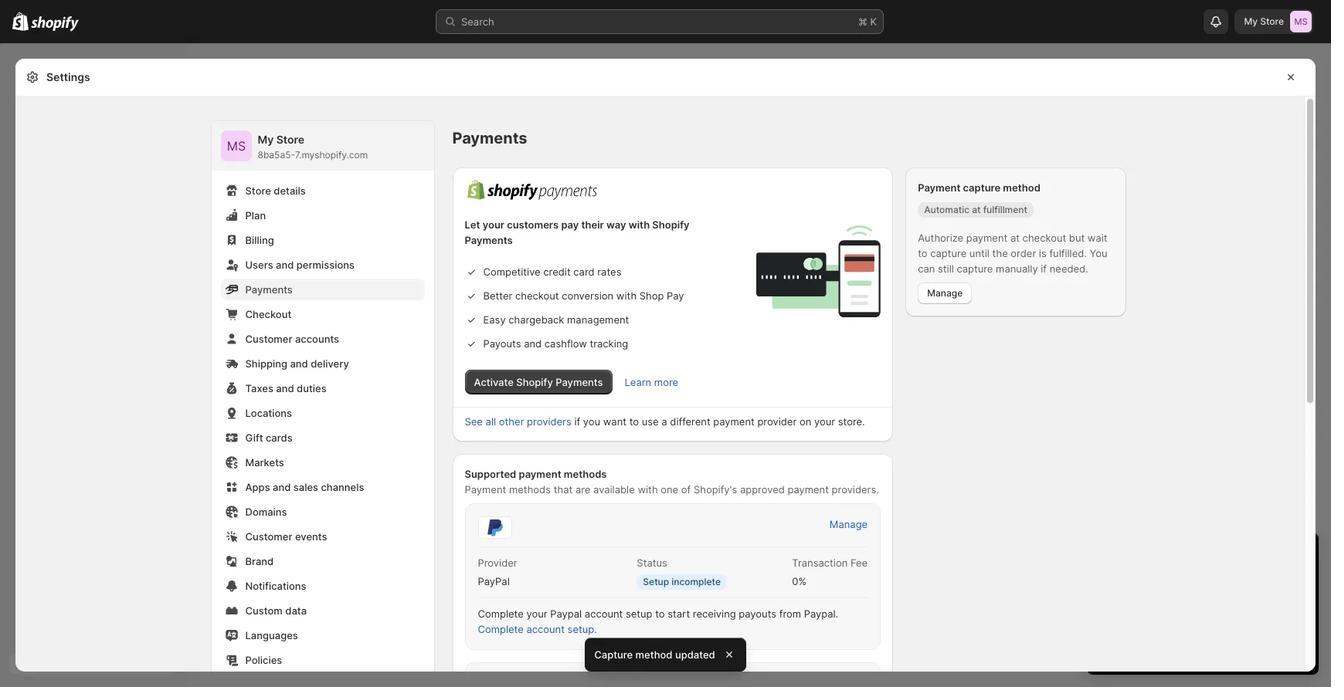 Task type: locate. For each thing, give the bounding box(es) containing it.
and for permissions
[[276, 259, 294, 271]]

your left paypal
[[527, 608, 548, 621]]

start
[[668, 608, 690, 621]]

my
[[1245, 15, 1258, 27], [258, 133, 274, 146]]

store
[[1261, 15, 1284, 27], [276, 133, 305, 146], [245, 185, 271, 197]]

shopify
[[653, 219, 690, 231], [517, 376, 553, 389]]

1 vertical spatial complete
[[478, 624, 524, 636]]

0 vertical spatial method
[[1003, 182, 1041, 194]]

2 vertical spatial with
[[638, 484, 658, 496]]

1 horizontal spatial shopify
[[653, 219, 690, 231]]

provider
[[758, 416, 797, 428]]

gift cards link
[[221, 427, 425, 449]]

1 vertical spatial my
[[258, 133, 274, 146]]

0 vertical spatial my store image
[[1291, 11, 1312, 32]]

payments up checkout
[[245, 284, 293, 296]]

my inside my store 8ba5a5-7.myshopify.com
[[258, 133, 274, 146]]

transaction
[[792, 557, 848, 570]]

dialog
[[1322, 59, 1332, 688]]

your for let your customers pay their way with shopify payments
[[483, 219, 505, 231]]

1 vertical spatial manage
[[830, 519, 868, 531]]

1 horizontal spatial methods
[[564, 468, 607, 481]]

if
[[1041, 263, 1047, 275], [575, 416, 581, 428]]

0 vertical spatial checkout
[[1023, 232, 1067, 244]]

store for my store
[[1261, 15, 1284, 27]]

my store image
[[1291, 11, 1312, 32], [221, 131, 252, 162]]

at down payment capture method
[[972, 204, 981, 216]]

0 vertical spatial with
[[629, 219, 650, 231]]

transaction fee 0%
[[792, 557, 868, 588]]

management
[[567, 314, 629, 326]]

capture down until
[[957, 263, 993, 275]]

with
[[629, 219, 650, 231], [617, 290, 637, 302], [638, 484, 658, 496]]

1 vertical spatial method
[[636, 649, 673, 662]]

use
[[642, 416, 659, 428]]

your right on
[[814, 416, 835, 428]]

0 horizontal spatial at
[[972, 204, 981, 216]]

gift cards
[[245, 432, 293, 444]]

1 vertical spatial customer
[[245, 531, 292, 543]]

capture up still
[[931, 247, 967, 260]]

0 horizontal spatial your
[[483, 219, 505, 231]]

with right way
[[629, 219, 650, 231]]

1 vertical spatial my store image
[[221, 131, 252, 162]]

1 vertical spatial shopify
[[517, 376, 553, 389]]

and for cashflow
[[524, 338, 542, 350]]

taxes and duties link
[[221, 378, 425, 400]]

0 vertical spatial store
[[1261, 15, 1284, 27]]

plan
[[245, 209, 266, 222]]

users
[[245, 259, 273, 271]]

0 horizontal spatial shopify
[[517, 376, 553, 389]]

settings
[[46, 70, 90, 83]]

tracking
[[590, 338, 629, 350]]

brand
[[245, 556, 274, 568]]

accounts
[[295, 333, 339, 345]]

my for my store
[[1245, 15, 1258, 27]]

payments link
[[221, 279, 425, 301]]

0 horizontal spatial if
[[575, 416, 581, 428]]

account down paypal
[[527, 624, 565, 636]]

at up order
[[1011, 232, 1020, 244]]

learn more link
[[625, 376, 679, 389]]

1 horizontal spatial manage
[[928, 287, 963, 299]]

your
[[483, 219, 505, 231], [814, 416, 835, 428], [527, 608, 548, 621]]

1 horizontal spatial payment
[[918, 182, 961, 194]]

2 horizontal spatial store
[[1261, 15, 1284, 27]]

users and permissions
[[245, 259, 355, 271]]

policies link
[[221, 650, 425, 672]]

2 vertical spatial store
[[245, 185, 271, 197]]

and down 'customer accounts' at the left of page
[[290, 358, 308, 370]]

0 vertical spatial to
[[918, 247, 928, 260]]

0 vertical spatial manage
[[928, 287, 963, 299]]

competitive credit card rates
[[483, 266, 622, 278]]

manage link
[[821, 514, 877, 536]]

but
[[1069, 232, 1085, 244]]

way
[[607, 219, 626, 231]]

0 horizontal spatial methods
[[509, 484, 551, 496]]

2 customer from the top
[[245, 531, 292, 543]]

languages
[[245, 630, 298, 642]]

search
[[461, 15, 494, 28]]

plan link
[[221, 205, 425, 226]]

shopify right the activate
[[517, 376, 553, 389]]

2 vertical spatial capture
[[957, 263, 993, 275]]

payment up that
[[519, 468, 562, 481]]

0 horizontal spatial manage
[[830, 519, 868, 531]]

payment
[[918, 182, 961, 194], [465, 484, 506, 496]]

shopify's
[[694, 484, 738, 496]]

⌘ k
[[859, 15, 877, 28]]

setup
[[643, 577, 669, 588]]

0 vertical spatial shopify
[[653, 219, 690, 231]]

checkout link
[[221, 304, 425, 325]]

1 horizontal spatial method
[[1003, 182, 1041, 194]]

and inside shipping and delivery link
[[290, 358, 308, 370]]

customer down domains
[[245, 531, 292, 543]]

and for duties
[[276, 383, 294, 395]]

and right users
[[276, 259, 294, 271]]

0 horizontal spatial checkout
[[515, 290, 559, 302]]

policies
[[245, 655, 282, 667]]

cards
[[266, 432, 293, 444]]

to inside complete your paypal account setup to start receiving payouts from paypal. complete account setup.
[[655, 608, 665, 621]]

2 complete from the top
[[478, 624, 524, 636]]

account up setup.
[[585, 608, 623, 621]]

better
[[483, 290, 513, 302]]

2 horizontal spatial your
[[814, 416, 835, 428]]

and inside users and permissions link
[[276, 259, 294, 271]]

1 vertical spatial at
[[1011, 232, 1020, 244]]

payment left 'provider'
[[714, 416, 755, 428]]

at inside authorize payment at checkout but wait to capture until the order is fulfilled. you can still capture manually if needed.
[[1011, 232, 1020, 244]]

authorize
[[918, 232, 964, 244]]

0 vertical spatial methods
[[564, 468, 607, 481]]

0 horizontal spatial method
[[636, 649, 673, 662]]

and inside "apps and sales channels" link
[[273, 481, 291, 494]]

manage
[[928, 287, 963, 299], [830, 519, 868, 531]]

0 vertical spatial customer
[[245, 333, 292, 345]]

your for complete your paypal account setup to start receiving payouts from paypal. complete account setup.
[[527, 608, 548, 621]]

want
[[603, 416, 627, 428]]

my store image right my store
[[1291, 11, 1312, 32]]

the
[[993, 247, 1008, 260]]

settings dialog
[[15, 59, 1316, 688]]

0 horizontal spatial my store image
[[221, 131, 252, 162]]

shopify inside let your customers pay their way with shopify payments
[[653, 219, 690, 231]]

checkout up is at the right top of the page
[[1023, 232, 1067, 244]]

pay
[[667, 290, 684, 302]]

payments down let
[[465, 234, 513, 247]]

manage down still
[[928, 287, 963, 299]]

and right apps
[[273, 481, 291, 494]]

and right taxes
[[276, 383, 294, 395]]

1 vertical spatial if
[[575, 416, 581, 428]]

if down is at the right top of the page
[[1041, 263, 1047, 275]]

0 horizontal spatial account
[[527, 624, 565, 636]]

authorize payment at checkout but wait to capture until the order is fulfilled. you can still capture manually if needed.
[[918, 232, 1108, 275]]

needed.
[[1050, 263, 1089, 275]]

1 horizontal spatial at
[[1011, 232, 1020, 244]]

manage inside button
[[928, 287, 963, 299]]

your right let
[[483, 219, 505, 231]]

better checkout conversion with shop pay
[[483, 290, 684, 302]]

2 horizontal spatial to
[[918, 247, 928, 260]]

capture up automatic at fulfillment
[[963, 182, 1001, 194]]

capture method updated
[[594, 649, 715, 662]]

receiving
[[693, 608, 736, 621]]

payments inside shop settings menu element
[[245, 284, 293, 296]]

0 vertical spatial payment
[[918, 182, 961, 194]]

customer down checkout
[[245, 333, 292, 345]]

payment up automatic
[[918, 182, 961, 194]]

payment right the 'approved' on the right of page
[[788, 484, 829, 496]]

2 vertical spatial your
[[527, 608, 548, 621]]

0 vertical spatial capture
[[963, 182, 1001, 194]]

0 horizontal spatial payment
[[465, 484, 506, 496]]

1 horizontal spatial store
[[276, 133, 305, 146]]

1 customer from the top
[[245, 333, 292, 345]]

to left start on the right bottom of the page
[[655, 608, 665, 621]]

data
[[285, 605, 307, 617]]

method up fulfillment
[[1003, 182, 1041, 194]]

methods left that
[[509, 484, 551, 496]]

payment up until
[[967, 232, 1008, 244]]

payments down cashflow
[[556, 376, 603, 389]]

customers
[[507, 219, 559, 231]]

0 vertical spatial at
[[972, 204, 981, 216]]

1 vertical spatial methods
[[509, 484, 551, 496]]

1 vertical spatial to
[[630, 416, 639, 428]]

payment inside supported payment methods payment methods that are available with one of shopify's approved payment providers.
[[465, 484, 506, 496]]

checkout up chargeback
[[515, 290, 559, 302]]

your inside let your customers pay their way with shopify payments
[[483, 219, 505, 231]]

activate
[[474, 376, 514, 389]]

conversion
[[562, 290, 614, 302]]

supported
[[465, 468, 516, 481]]

custom
[[245, 605, 283, 617]]

0 horizontal spatial my
[[258, 133, 274, 146]]

more
[[654, 376, 679, 389]]

can
[[918, 263, 935, 275]]

1 horizontal spatial to
[[655, 608, 665, 621]]

and inside taxes and duties link
[[276, 383, 294, 395]]

1 horizontal spatial checkout
[[1023, 232, 1067, 244]]

and down chargeback
[[524, 338, 542, 350]]

0 vertical spatial your
[[483, 219, 505, 231]]

with left one
[[638, 484, 658, 496]]

paypal
[[550, 608, 582, 621]]

with left "shop"
[[617, 290, 637, 302]]

shopify right way
[[653, 219, 690, 231]]

customer accounts link
[[221, 328, 425, 350]]

0 vertical spatial complete
[[478, 608, 524, 621]]

1 vertical spatial payment
[[465, 484, 506, 496]]

method down complete your paypal account setup to start receiving payouts from paypal. complete account setup.
[[636, 649, 673, 662]]

0 vertical spatial if
[[1041, 263, 1047, 275]]

at
[[972, 204, 981, 216], [1011, 232, 1020, 244]]

if left you
[[575, 416, 581, 428]]

until
[[970, 247, 990, 260]]

on
[[800, 416, 812, 428]]

2 vertical spatial to
[[655, 608, 665, 621]]

1 horizontal spatial your
[[527, 608, 548, 621]]

1 vertical spatial store
[[276, 133, 305, 146]]

shipping
[[245, 358, 287, 370]]

easy chargeback management
[[483, 314, 629, 326]]

your inside complete your paypal account setup to start receiving payouts from paypal. complete account setup.
[[527, 608, 548, 621]]

to left use
[[630, 416, 639, 428]]

methods up are
[[564, 468, 607, 481]]

see all other providers if you want to use a different payment provider on your store.
[[465, 416, 865, 428]]

to inside authorize payment at checkout but wait to capture until the order is fulfilled. you can still capture manually if needed.
[[918, 247, 928, 260]]

manage down providers.
[[830, 519, 868, 531]]

store inside my store 8ba5a5-7.myshopify.com
[[276, 133, 305, 146]]

payment down the supported
[[465, 484, 506, 496]]

to up can
[[918, 247, 928, 260]]

cashflow
[[545, 338, 587, 350]]

checkout
[[245, 308, 292, 321]]

their
[[581, 219, 604, 231]]

providers
[[527, 416, 572, 428]]

my store image left 8ba5a5-
[[221, 131, 252, 162]]

1 complete from the top
[[478, 608, 524, 621]]

customer events
[[245, 531, 327, 543]]

account
[[585, 608, 623, 621], [527, 624, 565, 636]]

0 vertical spatial my
[[1245, 15, 1258, 27]]

0 horizontal spatial store
[[245, 185, 271, 197]]

with inside supported payment methods payment methods that are available with one of shopify's approved payment providers.
[[638, 484, 658, 496]]

1 horizontal spatial if
[[1041, 263, 1047, 275]]

method inside settings 'dialog'
[[1003, 182, 1041, 194]]

permissions
[[297, 259, 355, 271]]

paypal express image
[[478, 517, 512, 539]]

customer for customer events
[[245, 531, 292, 543]]

to
[[918, 247, 928, 260], [630, 416, 639, 428], [655, 608, 665, 621]]

methods
[[564, 468, 607, 481], [509, 484, 551, 496]]

1 horizontal spatial my
[[1245, 15, 1258, 27]]

paypal
[[478, 576, 510, 588]]

from
[[780, 608, 801, 621]]

shopify image
[[31, 16, 79, 31]]

0 vertical spatial account
[[585, 608, 623, 621]]

sales
[[294, 481, 318, 494]]



Task type: describe. For each thing, give the bounding box(es) containing it.
manage for manage button
[[928, 287, 963, 299]]

capture
[[594, 649, 633, 662]]

store.
[[838, 416, 865, 428]]

events
[[295, 531, 327, 543]]

1 horizontal spatial account
[[585, 608, 623, 621]]

all
[[486, 416, 496, 428]]

easy
[[483, 314, 506, 326]]

my store 8ba5a5-7.myshopify.com
[[258, 133, 368, 161]]

see
[[465, 416, 483, 428]]

markets
[[245, 457, 284, 469]]

let your customers pay their way with shopify payments
[[465, 219, 690, 247]]

and for delivery
[[290, 358, 308, 370]]

apps and sales channels
[[245, 481, 364, 494]]

card
[[574, 266, 595, 278]]

you
[[1090, 247, 1108, 260]]

brand link
[[221, 551, 425, 573]]

my store image inside shop settings menu element
[[221, 131, 252, 162]]

shopify inside button
[[517, 376, 553, 389]]

manage button
[[918, 283, 972, 304]]

supported payment methods payment methods that are available with one of shopify's approved payment providers.
[[465, 468, 879, 496]]

apps
[[245, 481, 270, 494]]

apps and sales channels link
[[221, 477, 425, 498]]

1 vertical spatial with
[[617, 290, 637, 302]]

store details
[[245, 185, 306, 197]]

billing link
[[221, 230, 425, 251]]

0 horizontal spatial to
[[630, 416, 639, 428]]

order
[[1011, 247, 1037, 260]]

other
[[499, 416, 524, 428]]

locations
[[245, 407, 292, 420]]

shipping and delivery link
[[221, 353, 425, 375]]

store for my store 8ba5a5-7.myshopify.com
[[276, 133, 305, 146]]

shop settings menu element
[[211, 121, 434, 688]]

activate shopify payments
[[474, 376, 603, 389]]

setup
[[626, 608, 653, 621]]

learn more
[[625, 376, 679, 389]]

automatic
[[924, 204, 970, 216]]

fulfillment
[[984, 204, 1028, 216]]

providers.
[[832, 484, 879, 496]]

a
[[662, 416, 667, 428]]

customer for customer accounts
[[245, 333, 292, 345]]

and for sales
[[273, 481, 291, 494]]

notifications
[[245, 580, 306, 593]]

provider paypal
[[478, 557, 518, 588]]

manually
[[996, 263, 1038, 275]]

you
[[583, 416, 601, 428]]

updated
[[675, 649, 715, 662]]

complete your paypal account setup to start receiving payouts from paypal. complete account setup.
[[478, 608, 839, 636]]

payouts
[[483, 338, 521, 350]]

that
[[554, 484, 573, 496]]

approved
[[740, 484, 785, 496]]

shopify image
[[12, 12, 29, 31]]

if inside authorize payment at checkout but wait to capture until the order is fulfilled. you can still capture manually if needed.
[[1041, 263, 1047, 275]]

notifications link
[[221, 576, 425, 597]]

credit
[[544, 266, 571, 278]]

1 vertical spatial checkout
[[515, 290, 559, 302]]

one
[[661, 484, 679, 496]]

1 vertical spatial account
[[527, 624, 565, 636]]

activate shopify payments button
[[465, 370, 613, 395]]

markets link
[[221, 452, 425, 474]]

are
[[576, 484, 591, 496]]

domains
[[245, 506, 287, 519]]

payouts and cashflow tracking
[[483, 338, 629, 350]]

let
[[465, 219, 480, 231]]

checkout inside authorize payment at checkout but wait to capture until the order is fulfilled. you can still capture manually if needed.
[[1023, 232, 1067, 244]]

pay
[[561, 219, 579, 231]]

0%
[[792, 576, 807, 588]]

payments inside let your customers pay their way with shopify payments
[[465, 234, 513, 247]]

competitive
[[483, 266, 541, 278]]

ms button
[[221, 131, 252, 162]]

manage for manage link
[[830, 519, 868, 531]]

wait
[[1088, 232, 1108, 244]]

users and permissions link
[[221, 254, 425, 276]]

shopify payments image
[[465, 180, 599, 201]]

3 days left in your trial element
[[1087, 573, 1319, 675]]

1 vertical spatial your
[[814, 416, 835, 428]]

complete account setup. link
[[469, 619, 606, 641]]

⌘
[[859, 15, 868, 28]]

my store
[[1245, 15, 1284, 27]]

of
[[682, 484, 691, 496]]

1 vertical spatial capture
[[931, 247, 967, 260]]

customer events link
[[221, 526, 425, 548]]

available
[[594, 484, 635, 496]]

payouts
[[739, 608, 777, 621]]

fee
[[851, 557, 868, 570]]

payments inside button
[[556, 376, 603, 389]]

payments up shopify payments image
[[452, 129, 528, 148]]

k
[[871, 15, 877, 28]]

8ba5a5-
[[258, 149, 295, 161]]

chargeback
[[509, 314, 564, 326]]

payment capture method
[[918, 182, 1041, 194]]

my for my store 8ba5a5-7.myshopify.com
[[258, 133, 274, 146]]

see all other providers link
[[465, 416, 572, 428]]

paypal.
[[804, 608, 839, 621]]

1 horizontal spatial my store image
[[1291, 11, 1312, 32]]

status
[[637, 557, 668, 570]]

automatic at fulfillment
[[924, 204, 1028, 216]]

with inside let your customers pay their way with shopify payments
[[629, 219, 650, 231]]

payment inside authorize payment at checkout but wait to capture until the order is fulfilled. you can still capture manually if needed.
[[967, 232, 1008, 244]]

delivery
[[311, 358, 349, 370]]

details
[[274, 185, 306, 197]]

shipping and delivery
[[245, 358, 349, 370]]



Task type: vqa. For each thing, say whether or not it's contained in the screenshot.
MONTHS
no



